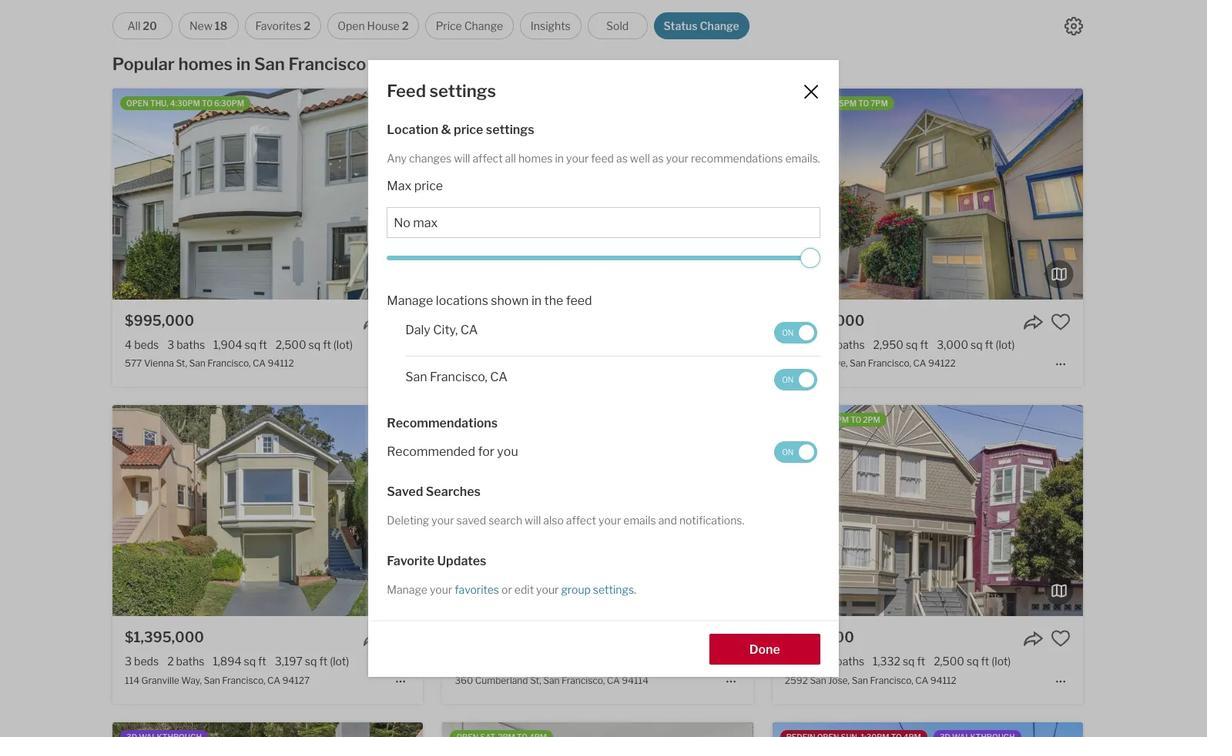 Task type: describe. For each thing, give the bounding box(es) containing it.
3 photo of 114 granville way, san francisco, ca 94127 image from the left
[[423, 406, 734, 617]]

favorite button image for $899,000
[[1051, 629, 1071, 649]]

2 photo of 130 bridgeview dr, san francisco, ca 94124 image from the left
[[443, 723, 753, 738]]

searches
[[426, 485, 481, 500]]

francisco, for 114 granville way, san francisco, ca 94127
[[222, 675, 265, 686]]

2 photo of 114 granville way, san francisco, ca 94127 image from the left
[[113, 406, 423, 617]]

1,904 sq ft
[[214, 338, 267, 351]]

well
[[630, 152, 650, 165]]

2 2pm from the left
[[863, 416, 881, 425]]

2,950 sq ft
[[874, 338, 929, 351]]

41st
[[809, 358, 828, 369]]

577 vienna st, san francisco, ca 94112
[[125, 358, 294, 369]]

open house 2
[[338, 19, 409, 32]]

sq right 1,332
[[903, 655, 915, 668]]

1,332
[[873, 655, 901, 668]]

sq right 3,197
[[305, 655, 317, 668]]

2,950
[[874, 338, 904, 351]]

94114
[[622, 675, 649, 686]]

francisco
[[289, 54, 366, 74]]

locations
[[436, 294, 488, 309]]

all 20
[[127, 19, 157, 32]]

2 down the city, at the left of the page
[[455, 338, 461, 351]]

1 photo of 577 vienna st, san francisco, ca 94112 image from the left
[[0, 89, 113, 300]]

$998,000
[[455, 313, 524, 329]]

0 horizontal spatial affect
[[473, 152, 503, 165]]

2 photo of 360 cumberland st, san francisco, ca 94114 image from the left
[[443, 406, 753, 617]]

2 photo of 577 vienna st, san francisco, ca 94112 image from the left
[[113, 89, 423, 300]]

94112 for $995,000
[[268, 358, 294, 369]]

notifications.
[[680, 514, 745, 527]]

94122
[[929, 358, 956, 369]]

3 photo of 577 vienna st, san francisco, ca 94112 image from the left
[[423, 89, 734, 300]]

1 photo of 1259 41st ave, san francisco, ca 94122 image from the left
[[462, 89, 773, 300]]

ca for 360 cumberland st, san francisco, ca 94114
[[607, 675, 620, 686]]

1 photo of 130 bridgeview dr, san francisco, ca 94124 image from the left
[[132, 723, 443, 738]]

3 up 1259 on the right of page
[[785, 338, 792, 351]]

ca for 1259 41st ave, san francisco, ca 94122
[[914, 358, 927, 369]]

st, for cumberland
[[530, 675, 542, 686]]

favorite button checkbox for $899,000
[[1051, 629, 1071, 649]]

to for $899,000
[[851, 416, 862, 425]]

status change
[[664, 19, 740, 32]]

1 thu, from the left
[[150, 99, 169, 108]]

manage for manage locations shown in the feed
[[387, 294, 433, 309]]

open today, 5pm to 7pm
[[787, 99, 888, 108]]

max price
[[387, 179, 443, 194]]

your right well
[[666, 152, 689, 165]]

saved searches
[[387, 485, 481, 500]]

san for 577 vienna st, san francisco, ca 94112
[[189, 358, 206, 369]]

ave,
[[830, 358, 848, 369]]

1 photo of 1847 29th ave, san francisco, ca 94122 image from the left
[[462, 723, 773, 738]]

or
[[502, 583, 512, 596]]

3 up ave,
[[828, 338, 834, 351]]

granville
[[141, 675, 179, 686]]

94112 for $899,000
[[931, 675, 957, 686]]

option group containing all
[[112, 12, 750, 39]]

1259
[[785, 358, 807, 369]]

1 vertical spatial favorite button checkbox
[[721, 629, 741, 649]]

san left jose, on the right of page
[[810, 675, 827, 686]]

2 beds
[[455, 338, 489, 351]]

3 photo of 360 cumberland st, san francisco, ca 94114 image from the left
[[753, 406, 1064, 617]]

price
[[436, 19, 462, 32]]

3 baths for $995,000
[[167, 338, 205, 351]]

20
[[143, 19, 157, 32]]

4:30pm
[[170, 99, 200, 108]]

2 inside favorites option
[[304, 19, 311, 32]]

deleting your saved search will also affect your emails and notifications.
[[387, 514, 745, 527]]

beds down '$998,000'
[[464, 338, 489, 351]]

baths for $1,095,000
[[837, 338, 865, 351]]

1 vertical spatial settings
[[486, 123, 535, 137]]

edit
[[515, 583, 534, 596]]

$1,395,000
[[125, 630, 204, 646]]

1 photo of 630 panorama dr, san francisco, ca 94131 image from the left
[[0, 723, 113, 738]]

your down favorite updates
[[430, 583, 453, 596]]

location & price settings
[[387, 123, 535, 137]]

popular homes in san francisco
[[112, 54, 366, 74]]

0 vertical spatial price
[[454, 123, 484, 137]]

way,
[[181, 675, 202, 686]]

ca up '2 beds'
[[461, 323, 478, 338]]

2 photo of 2592 san jose, san francisco, ca 94112 image from the left
[[773, 406, 1083, 617]]

san francisco, ca
[[406, 370, 508, 385]]

emails
[[624, 514, 656, 527]]

recommendations
[[387, 416, 498, 431]]

new 18
[[190, 19, 228, 32]]

your right edit
[[536, 583, 559, 596]]

18
[[215, 19, 228, 32]]

1 horizontal spatial favorite button image
[[721, 629, 741, 649]]

saved
[[387, 485, 423, 500]]

beds up granville
[[134, 655, 159, 668]]

redfin
[[457, 99, 486, 108]]

1259 41st ave, san francisco, ca 94122
[[785, 358, 956, 369]]

Max price slider range field
[[387, 248, 821, 268]]

open sat, 12pm to 2pm
[[787, 416, 881, 425]]

favorites link
[[453, 583, 502, 596]]

2,500 for $995,000
[[276, 338, 306, 351]]

updates
[[437, 554, 487, 568]]

0 vertical spatial favorite button checkbox
[[391, 312, 411, 332]]

7pm
[[871, 99, 888, 108]]

2592 san jose, san francisco, ca 94112
[[785, 675, 957, 686]]

2 up jose, on the right of page
[[828, 655, 834, 668]]

360 cumberland st, san francisco, ca 94114
[[455, 675, 649, 686]]

baths up way,
[[176, 655, 205, 668]]

francisco, for 360 cumberland st, san francisco, ca 94114
[[562, 675, 605, 686]]

favorite button image
[[1051, 312, 1071, 332]]

2 horizontal spatial in
[[555, 152, 564, 165]]

francisco, down '2 beds'
[[430, 370, 488, 385]]

Price Change radio
[[425, 12, 514, 39]]

2 up granville
[[167, 655, 174, 668]]

360
[[455, 675, 473, 686]]

Favorites radio
[[245, 12, 321, 39]]

3 photo of 630 panorama dr, san francisco, ca 94131 image from the left
[[423, 723, 734, 738]]

san down daly
[[406, 370, 427, 385]]

cumberland
[[475, 675, 528, 686]]

0 vertical spatial homes
[[178, 54, 233, 74]]

the
[[544, 294, 564, 309]]

0 vertical spatial in
[[236, 54, 251, 74]]

and
[[659, 514, 677, 527]]

location
[[387, 123, 439, 137]]

your left the emails
[[599, 514, 621, 527]]

you
[[497, 445, 518, 459]]

open
[[338, 19, 365, 32]]

4pm
[[529, 416, 547, 425]]

1 horizontal spatial in
[[532, 294, 542, 309]]

2592
[[785, 675, 808, 686]]

2 inside the open house radio
[[402, 19, 409, 32]]

popular
[[112, 54, 175, 74]]

sq right 1,904
[[245, 338, 257, 351]]

daly city, ca
[[406, 323, 478, 338]]

favorites 2
[[255, 19, 311, 32]]

baths for $899,000
[[836, 655, 865, 668]]

sat, for 12pm
[[810, 416, 827, 425]]

1 vertical spatial homes
[[519, 152, 553, 165]]

$899,000
[[785, 630, 855, 646]]

recommended
[[387, 445, 476, 459]]

3 beds for 2 baths
[[125, 655, 159, 668]]



Task type: vqa. For each thing, say whether or not it's contained in the screenshot.


Task type: locate. For each thing, give the bounding box(es) containing it.
to right 4:30pm
[[202, 99, 213, 108]]

1 horizontal spatial 3 beds
[[785, 338, 819, 351]]

1 vertical spatial 2,500 sq ft (lot)
[[934, 655, 1011, 668]]

2 3 baths from the left
[[828, 338, 865, 351]]

to for $995,000
[[202, 99, 213, 108]]

114 granville way, san francisco, ca 94127
[[125, 675, 310, 686]]

0 horizontal spatial change
[[465, 19, 503, 32]]

1 horizontal spatial 2 baths
[[828, 655, 865, 668]]

will left also
[[525, 514, 541, 527]]

1 horizontal spatial 5pm
[[839, 99, 857, 108]]

to
[[202, 99, 213, 108], [550, 99, 561, 108], [859, 99, 869, 108], [517, 416, 528, 425], [851, 416, 862, 425]]

2 horizontal spatial favorite button image
[[1051, 629, 1071, 649]]

0 horizontal spatial thu,
[[150, 99, 169, 108]]

homes down new 18 on the left of the page
[[178, 54, 233, 74]]

st, right cumberland
[[530, 675, 542, 686]]

1 manage from the top
[[387, 294, 433, 309]]

0 vertical spatial settings
[[430, 81, 496, 101]]

0 horizontal spatial sat,
[[480, 416, 496, 425]]

vienna
[[144, 358, 174, 369]]

2,500 right 1,332 sq ft
[[934, 655, 965, 668]]

ca down 1,904 sq ft
[[253, 358, 266, 369]]

114
[[125, 675, 140, 686]]

1 2pm from the left
[[498, 416, 515, 425]]

(lot)
[[334, 338, 353, 351], [996, 338, 1015, 351], [330, 655, 349, 668], [992, 655, 1011, 668]]

0 vertical spatial 2,500
[[276, 338, 306, 351]]

1 vertical spatial st,
[[530, 675, 542, 686]]

0 horizontal spatial in
[[236, 54, 251, 74]]

1 horizontal spatial 2,500 sq ft (lot)
[[934, 655, 1011, 668]]

1 vertical spatial 4
[[785, 655, 792, 668]]

francisco, down 1,894 sq ft
[[222, 675, 265, 686]]

3 photo of 1259 41st ave, san francisco, ca 94122 image from the left
[[1083, 89, 1208, 300]]

1 photo of 114 granville way, san francisco, ca 94127 image from the left
[[0, 406, 113, 617]]

2 baths up jose, on the right of page
[[828, 655, 865, 668]]

1 vertical spatial 2,500
[[934, 655, 965, 668]]

change inside option
[[465, 19, 503, 32]]

feed settings
[[387, 81, 496, 101]]

2,500 right 1,904 sq ft
[[276, 338, 306, 351]]

Status Change radio
[[654, 12, 750, 39]]

3 beds up the 114
[[125, 655, 159, 668]]

change inside 'radio'
[[700, 19, 740, 32]]

2,500 sq ft (lot) for $995,000
[[276, 338, 353, 351]]

status
[[664, 19, 698, 32]]

2 vertical spatial in
[[532, 294, 542, 309]]

2 2 baths from the left
[[828, 655, 865, 668]]

2pm
[[498, 416, 515, 425], [863, 416, 881, 425]]

photo of 50 burlwood dr, san francisco, ca 94127 image
[[132, 89, 443, 300], [443, 89, 753, 300], [753, 89, 1064, 300]]

manage your favorites or edit your group settings.
[[387, 583, 637, 596]]

change right price
[[465, 19, 503, 32]]

photo of 130 bridgeview dr, san francisco, ca 94124 image down 94114
[[443, 723, 753, 738]]

2,500 sq ft (lot) for $899,000
[[934, 655, 1011, 668]]

feed
[[387, 81, 426, 101]]

san right way,
[[204, 675, 220, 686]]

New radio
[[178, 12, 239, 39]]

francisco, down 1,332
[[871, 675, 914, 686]]

to right "12pm"
[[851, 416, 862, 425]]

st,
[[176, 358, 187, 369], [530, 675, 542, 686]]

all
[[505, 152, 516, 165]]

open up recommended for you
[[457, 416, 479, 425]]

settings down redfin open thu, 5pm to 8pm
[[486, 123, 535, 137]]

baths up jose, on the right of page
[[836, 655, 865, 668]]

favorite button checkbox for $1,095,000
[[1051, 312, 1071, 332]]

2 right the house
[[402, 19, 409, 32]]

san for popular homes in san francisco
[[254, 54, 285, 74]]

recommendations
[[691, 152, 783, 165]]

3 beds for 3 baths
[[785, 338, 819, 351]]

group settings. link
[[559, 583, 637, 596]]

sq right 1,332 sq ft
[[967, 655, 979, 668]]

0 vertical spatial st,
[[176, 358, 187, 369]]

2pm right "12pm"
[[863, 416, 881, 425]]

recommended for you
[[387, 445, 518, 459]]

5pm
[[531, 99, 549, 108], [839, 99, 857, 108]]

open left "12pm"
[[787, 416, 809, 425]]

homes
[[178, 54, 233, 74], [519, 152, 553, 165]]

photo of 577 vienna st, san francisco, ca 94112 image
[[0, 89, 113, 300], [113, 89, 423, 300], [423, 89, 734, 300]]

1 horizontal spatial st,
[[530, 675, 542, 686]]

photo of 130 bridgeview dr, san francisco, ca 94124 image
[[132, 723, 443, 738], [443, 723, 753, 738], [753, 723, 1064, 738]]

your down the 8pm
[[566, 152, 589, 165]]

577
[[125, 358, 142, 369]]

0 horizontal spatial favorite button image
[[391, 312, 411, 332]]

3 baths up 577 vienna st, san francisco, ca 94112
[[167, 338, 205, 351]]

3 photo of 1847 29th ave, san francisco, ca 94122 image from the left
[[1083, 723, 1208, 738]]

san right vienna
[[189, 358, 206, 369]]

1 5pm from the left
[[531, 99, 549, 108]]

manage locations shown in the feed
[[387, 294, 592, 309]]

2 thu, from the left
[[511, 99, 529, 108]]

san right jose, on the right of page
[[852, 675, 869, 686]]

any
[[387, 152, 407, 165]]

1,904
[[214, 338, 242, 351]]

0 vertical spatial will
[[454, 152, 470, 165]]

2,500 for $899,000
[[934, 655, 965, 668]]

photo of 630 panorama dr, san francisco, ca 94131 image
[[0, 723, 113, 738], [113, 723, 423, 738], [423, 723, 734, 738]]

0 horizontal spatial homes
[[178, 54, 233, 74]]

3
[[167, 338, 174, 351], [785, 338, 792, 351], [828, 338, 834, 351], [125, 655, 132, 668]]

photo of 2592 san jose, san francisco, ca 94112 image
[[462, 406, 773, 617], [773, 406, 1083, 617], [1083, 406, 1208, 617]]

4 beds up 2592
[[785, 655, 819, 668]]

4 beds up 577
[[125, 338, 159, 351]]

sat, up 'for'
[[480, 416, 496, 425]]

1,332 sq ft
[[873, 655, 926, 668]]

$1,095,000
[[785, 313, 865, 329]]

sq right 2,950
[[906, 338, 918, 351]]

1 horizontal spatial 3 baths
[[828, 338, 865, 351]]

1 vertical spatial will
[[525, 514, 541, 527]]

will down location & price settings
[[454, 152, 470, 165]]

ca left 94127
[[267, 675, 281, 686]]

4
[[125, 338, 132, 351], [785, 655, 792, 668]]

as left well
[[617, 152, 628, 165]]

sq right 3,000
[[971, 338, 983, 351]]

0 vertical spatial 3 beds
[[785, 338, 819, 351]]

0 vertical spatial affect
[[473, 152, 503, 165]]

2,500
[[276, 338, 306, 351], [934, 655, 965, 668]]

shown
[[491, 294, 529, 309]]

3 beds up 1259 on the right of page
[[785, 338, 819, 351]]

favorite button checkbox left done
[[721, 629, 741, 649]]

open left today,
[[787, 99, 809, 108]]

redfin open thu, 5pm to 8pm
[[457, 99, 581, 108]]

5pm right today,
[[839, 99, 857, 108]]

4 for $995,000
[[125, 338, 132, 351]]

manage
[[387, 294, 433, 309], [387, 583, 428, 596]]

3,000
[[937, 338, 969, 351]]

manage down favorite
[[387, 583, 428, 596]]

beds for $995,000
[[134, 338, 159, 351]]

saved
[[457, 514, 486, 527]]

1 vertical spatial manage
[[387, 583, 428, 596]]

in left the
[[532, 294, 542, 309]]

thu, left 4:30pm
[[150, 99, 169, 108]]

photo of 1847 29th ave, san francisco, ca 94122 image
[[462, 723, 773, 738], [773, 723, 1083, 738], [1083, 723, 1208, 738]]

6:30pm
[[214, 99, 244, 108]]

1 sat, from the left
[[480, 416, 496, 425]]

0 horizontal spatial 4 beds
[[125, 338, 159, 351]]

to for $1,095,000
[[859, 99, 869, 108]]

sat, for 2pm
[[480, 416, 496, 425]]

2 5pm from the left
[[839, 99, 857, 108]]

sq right 1,894
[[244, 655, 256, 668]]

3 photo of 2592 san jose, san francisco, ca 94112 image from the left
[[1083, 406, 1208, 617]]

open right "redfin"
[[487, 99, 510, 108]]

Open House radio
[[327, 12, 419, 39]]

1 photo of 50 burlwood dr, san francisco, ca 94127 image from the left
[[132, 89, 443, 300]]

1 photo of 360 cumberland st, san francisco, ca 94114 image from the left
[[132, 406, 443, 617]]

open for $1,095,000
[[787, 99, 809, 108]]

Sold radio
[[588, 12, 648, 39]]

your
[[566, 152, 589, 165], [666, 152, 689, 165], [432, 514, 454, 527], [599, 514, 621, 527], [430, 583, 453, 596], [536, 583, 559, 596]]

4 up 577
[[125, 338, 132, 351]]

2 baths for 4 beds
[[828, 655, 865, 668]]

1 favorite button checkbox from the top
[[1051, 312, 1071, 332]]

1 2 baths from the left
[[167, 655, 205, 668]]

st, right vienna
[[176, 358, 187, 369]]

feed right the
[[566, 294, 592, 309]]

12pm
[[828, 416, 849, 425]]

1 horizontal spatial 4 beds
[[785, 655, 819, 668]]

1 horizontal spatial 2,500
[[934, 655, 965, 668]]

8pm
[[563, 99, 581, 108]]

1 photo of 2592 san jose, san francisco, ca 94112 image from the left
[[462, 406, 773, 617]]

photo of 114 granville way, san francisco, ca 94127 image
[[0, 406, 113, 617], [113, 406, 423, 617], [423, 406, 734, 617]]

photo of 1259 41st ave, san francisco, ca 94122 image
[[462, 89, 773, 300], [773, 89, 1083, 300], [1083, 89, 1208, 300]]

0 horizontal spatial price
[[414, 179, 443, 194]]

4 for $899,000
[[785, 655, 792, 668]]

(lot) for $995,000
[[334, 338, 353, 351]]

4 up 2592
[[785, 655, 792, 668]]

1 3 baths from the left
[[167, 338, 205, 351]]

2,500 sq ft (lot)
[[276, 338, 353, 351], [934, 655, 1011, 668]]

3,197
[[275, 655, 303, 668]]

change for price change
[[465, 19, 503, 32]]

1 vertical spatial 94112
[[931, 675, 957, 686]]

1 horizontal spatial favorite button checkbox
[[721, 629, 741, 649]]

baths up 577 vienna st, san francisco, ca 94112
[[177, 338, 205, 351]]

all
[[127, 19, 140, 32]]

2 favorite button checkbox from the top
[[1051, 629, 1071, 649]]

1 horizontal spatial change
[[700, 19, 740, 32]]

to left the 8pm
[[550, 99, 561, 108]]

2pm left 4pm
[[498, 416, 515, 425]]

francisco, down 2,950
[[868, 358, 912, 369]]

2 photo of 1847 29th ave, san francisco, ca 94122 image from the left
[[773, 723, 1083, 738]]

san for 114 granville way, san francisco, ca 94127
[[204, 675, 220, 686]]

0 vertical spatial manage
[[387, 294, 433, 309]]

5pm left the 8pm
[[531, 99, 549, 108]]

1 horizontal spatial homes
[[519, 152, 553, 165]]

as right well
[[653, 152, 664, 165]]

0 horizontal spatial 3 baths
[[167, 338, 205, 351]]

settings up location & price settings
[[430, 81, 496, 101]]

san for 2592 san jose, san francisco, ca 94112
[[852, 675, 869, 686]]

2,500 sq ft (lot) right 1,332 sq ft
[[934, 655, 1011, 668]]

0 horizontal spatial favorite button checkbox
[[391, 312, 411, 332]]

3 baths for $1,095,000
[[828, 338, 865, 351]]

1 horizontal spatial 2pm
[[863, 416, 881, 425]]

1 as from the left
[[617, 152, 628, 165]]

will
[[454, 152, 470, 165], [525, 514, 541, 527]]

affect left all
[[473, 152, 503, 165]]

1 vertical spatial 4 beds
[[785, 655, 819, 668]]

0 vertical spatial feed
[[591, 152, 614, 165]]

beds up vienna
[[134, 338, 159, 351]]

2 baths up way,
[[167, 655, 205, 668]]

francisco, for 1259 41st ave, san francisco, ca 94122
[[868, 358, 912, 369]]

1 horizontal spatial 4
[[785, 655, 792, 668]]

ca for 114 granville way, san francisco, ca 94127
[[267, 675, 281, 686]]

2 change from the left
[[700, 19, 740, 32]]

1 horizontal spatial thu,
[[511, 99, 529, 108]]

3 photo of 50 burlwood dr, san francisco, ca 94127 image from the left
[[753, 89, 1064, 300]]

2,500 sq ft (lot) right 1,904 sq ft
[[276, 338, 353, 351]]

option group
[[112, 12, 750, 39]]

2
[[304, 19, 311, 32], [402, 19, 409, 32], [455, 338, 461, 351], [167, 655, 174, 668], [828, 655, 834, 668]]

beds for $899,000
[[794, 655, 819, 668]]

0 vertical spatial 4
[[125, 338, 132, 351]]

done
[[750, 643, 780, 657]]

open down popular
[[126, 99, 149, 108]]

change for status change
[[700, 19, 740, 32]]

your left saved
[[432, 514, 454, 527]]

open for $899,000
[[787, 416, 809, 425]]

1,894
[[213, 655, 242, 668]]

3,000 sq ft (lot)
[[937, 338, 1015, 351]]

2 manage from the top
[[387, 583, 428, 596]]

2 sat, from the left
[[810, 416, 827, 425]]

affect right also
[[566, 514, 597, 527]]

0 horizontal spatial 2 baths
[[167, 655, 205, 668]]

0 horizontal spatial 5pm
[[531, 99, 549, 108]]

favorite
[[387, 554, 435, 568]]

beds up 2592
[[794, 655, 819, 668]]

photo of 360 cumberland st, san francisco, ca 94114 image
[[132, 406, 443, 617], [443, 406, 753, 617], [753, 406, 1064, 617]]

any changes will affect all homes in your feed as well as your recommendations emails.
[[387, 152, 821, 165]]

san down favorites on the top left of the page
[[254, 54, 285, 74]]

favorite button checkbox left the city, at the left of the page
[[391, 312, 411, 332]]

feed left well
[[591, 152, 614, 165]]

settings
[[430, 81, 496, 101], [486, 123, 535, 137]]

2 photo of 630 panorama dr, san francisco, ca 94131 image from the left
[[113, 723, 423, 738]]

san
[[254, 54, 285, 74], [189, 358, 206, 369], [850, 358, 866, 369], [406, 370, 427, 385], [204, 675, 220, 686], [544, 675, 560, 686], [810, 675, 827, 686], [852, 675, 869, 686]]

open sat, 2pm to 4pm
[[457, 416, 547, 425]]

francisco, for 577 vienna st, san francisco, ca 94112
[[208, 358, 251, 369]]

affect
[[473, 152, 503, 165], [566, 514, 597, 527]]

0 horizontal spatial st,
[[176, 358, 187, 369]]

done button
[[710, 634, 821, 665]]

3 photo of 130 bridgeview dr, san francisco, ca 94124 image from the left
[[753, 723, 1064, 738]]

favorite button image for $995,000
[[391, 312, 411, 332]]

to left 4pm
[[517, 416, 528, 425]]

to left 7pm
[[859, 99, 869, 108]]

1 horizontal spatial price
[[454, 123, 484, 137]]

0 vertical spatial 2,500 sq ft (lot)
[[276, 338, 353, 351]]

favorite button checkbox
[[391, 312, 411, 332], [721, 629, 741, 649]]

max
[[387, 179, 412, 194]]

1,894 sq ft
[[213, 655, 267, 668]]

thu,
[[150, 99, 169, 108], [511, 99, 529, 108]]

1 vertical spatial favorite button checkbox
[[1051, 629, 1071, 649]]

4 beds for $995,000
[[125, 338, 159, 351]]

ca up open sat, 2pm to 4pm at the left bottom
[[490, 370, 508, 385]]

san for 360 cumberland st, san francisco, ca 94114
[[544, 675, 560, 686]]

open for $995,000
[[126, 99, 149, 108]]

1 horizontal spatial will
[[525, 514, 541, 527]]

san right ave,
[[850, 358, 866, 369]]

baths for $995,000
[[177, 338, 205, 351]]

group
[[561, 583, 591, 596]]

favorite updates
[[387, 554, 487, 568]]

in up 6:30pm at the top left of page
[[236, 54, 251, 74]]

beds for $1,095,000
[[794, 338, 819, 351]]

4 beds for $899,000
[[785, 655, 819, 668]]

san right cumberland
[[544, 675, 560, 686]]

baths up ave,
[[837, 338, 865, 351]]

All radio
[[112, 12, 172, 39]]

2 right favorites on the top left of the page
[[304, 19, 311, 32]]

sq right 1,904 sq ft
[[309, 338, 321, 351]]

Max price input text field
[[394, 216, 814, 231]]

(lot) for $899,000
[[992, 655, 1011, 668]]

1 vertical spatial feed
[[566, 294, 592, 309]]

1 vertical spatial price
[[414, 179, 443, 194]]

0 horizontal spatial 2pm
[[498, 416, 515, 425]]

0 vertical spatial favorite button checkbox
[[1051, 312, 1071, 332]]

for
[[478, 445, 495, 459]]

beds up 1259 on the right of page
[[794, 338, 819, 351]]

today,
[[810, 99, 838, 108]]

0 horizontal spatial 2,500 sq ft (lot)
[[276, 338, 353, 351]]

2 as from the left
[[653, 152, 664, 165]]

jose,
[[829, 675, 850, 686]]

sat, left "12pm"
[[810, 416, 827, 425]]

manage up daly
[[387, 294, 433, 309]]

3,197 sq ft (lot)
[[275, 655, 349, 668]]

Insights radio
[[520, 12, 582, 39]]

ca for 577 vienna st, san francisco, ca 94112
[[253, 358, 266, 369]]

0 horizontal spatial 3 beds
[[125, 655, 159, 668]]

2 baths for 3 beds
[[167, 655, 205, 668]]

favorites
[[255, 19, 302, 32]]

also
[[544, 514, 564, 527]]

ca for 2592 san jose, san francisco, ca 94112
[[916, 675, 929, 686]]

3 baths up ave,
[[828, 338, 865, 351]]

change right status
[[700, 19, 740, 32]]

0 vertical spatial 4 beds
[[125, 338, 159, 351]]

3 up vienna
[[167, 338, 174, 351]]

deleting
[[387, 514, 429, 527]]

0 horizontal spatial as
[[617, 152, 628, 165]]

0 horizontal spatial 94112
[[268, 358, 294, 369]]

emails.
[[786, 152, 821, 165]]

open
[[126, 99, 149, 108], [487, 99, 510, 108], [787, 99, 809, 108], [457, 416, 479, 425], [787, 416, 809, 425]]

2 photo of 1259 41st ave, san francisco, ca 94122 image from the left
[[773, 89, 1083, 300]]

favorite button checkbox
[[1051, 312, 1071, 332], [1051, 629, 1071, 649]]

city,
[[433, 323, 458, 338]]

francisco, down 1,904
[[208, 358, 251, 369]]

ca left 94122
[[914, 358, 927, 369]]

sold
[[607, 19, 629, 32]]

1 horizontal spatial 94112
[[931, 675, 957, 686]]

1 change from the left
[[465, 19, 503, 32]]

94112
[[268, 358, 294, 369], [931, 675, 957, 686]]

1 horizontal spatial sat,
[[810, 416, 827, 425]]

1 vertical spatial affect
[[566, 514, 597, 527]]

st, for vienna
[[176, 358, 187, 369]]

thu, right "redfin"
[[511, 99, 529, 108]]

3 up the 114
[[125, 655, 132, 668]]

san for 1259 41st ave, san francisco, ca 94122
[[850, 358, 866, 369]]

(lot) for $1,095,000
[[996, 338, 1015, 351]]

ca down 1,332 sq ft
[[916, 675, 929, 686]]

1 vertical spatial 3 beds
[[125, 655, 159, 668]]

insights
[[531, 19, 571, 32]]

0 horizontal spatial will
[[454, 152, 470, 165]]

0 horizontal spatial 4
[[125, 338, 132, 351]]

2 photo of 50 burlwood dr, san francisco, ca 94127 image from the left
[[443, 89, 753, 300]]

0 horizontal spatial 2,500
[[276, 338, 306, 351]]

francisco, for 2592 san jose, san francisco, ca 94112
[[871, 675, 914, 686]]

1 vertical spatial in
[[555, 152, 564, 165]]

1 horizontal spatial as
[[653, 152, 664, 165]]

0 vertical spatial 94112
[[268, 358, 294, 369]]

in right all
[[555, 152, 564, 165]]

ca
[[461, 323, 478, 338], [253, 358, 266, 369], [914, 358, 927, 369], [490, 370, 508, 385], [267, 675, 281, 686], [607, 675, 620, 686], [916, 675, 929, 686]]

ca left 94114
[[607, 675, 620, 686]]

favorite button image
[[391, 312, 411, 332], [721, 629, 741, 649], [1051, 629, 1071, 649]]

1 horizontal spatial affect
[[566, 514, 597, 527]]

ft
[[259, 338, 267, 351], [323, 338, 331, 351], [921, 338, 929, 351], [985, 338, 994, 351], [258, 655, 267, 668], [319, 655, 328, 668], [917, 655, 926, 668], [982, 655, 990, 668]]

favorites
[[455, 583, 499, 596]]

manage for manage your favorites or edit your group settings.
[[387, 583, 428, 596]]



